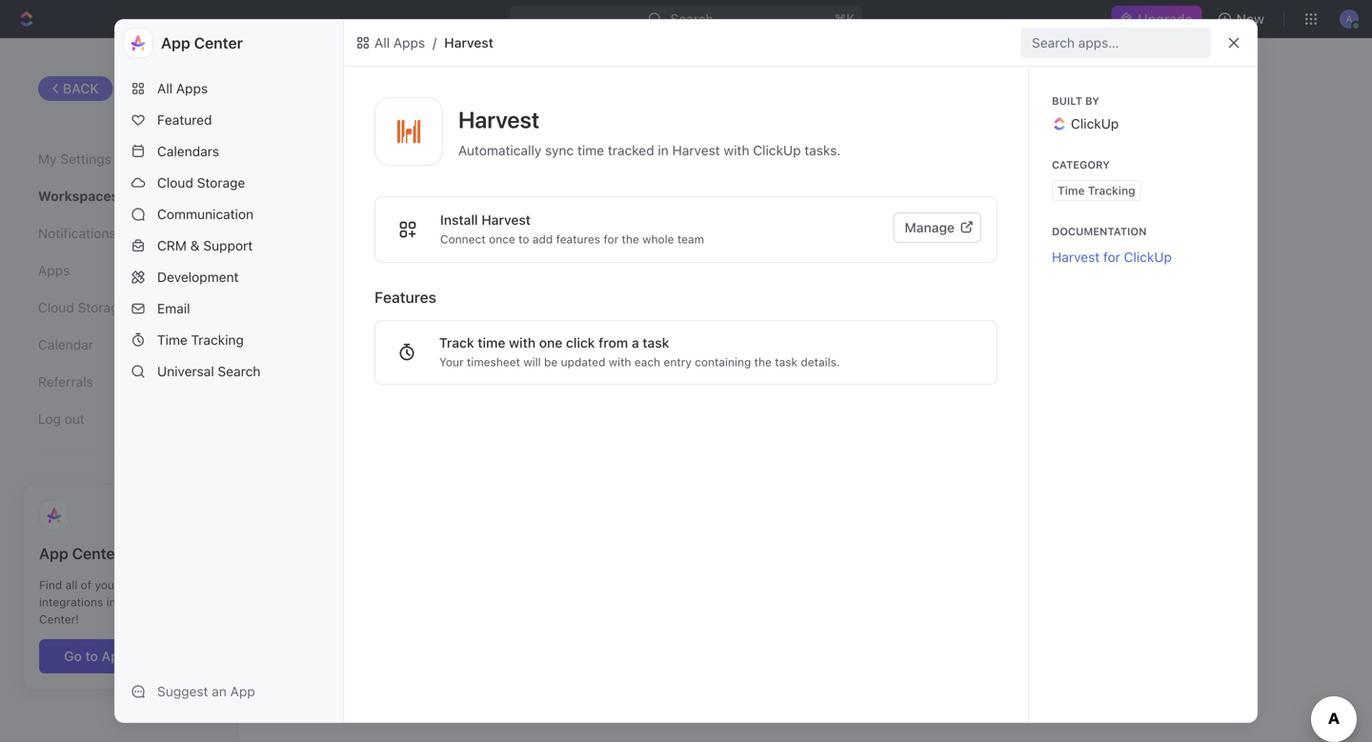 Task type: describe. For each thing, give the bounding box(es) containing it.
crm & support
[[157, 238, 253, 253]]

suggest
[[157, 684, 208, 699]]

support
[[203, 238, 253, 253]]

my for my workspaces
[[276, 74, 304, 98]]

team
[[677, 233, 704, 246]]

to inside button
[[85, 649, 98, 664]]

1 vertical spatial all apps link
[[123, 73, 335, 104]]

tracked
[[608, 142, 654, 158]]

0 vertical spatial task
[[643, 335, 669, 351]]

and
[[151, 579, 171, 592]]

harvest for clickup link
[[1052, 247, 1172, 268]]

connect
[[440, 233, 486, 246]]

harvest for clickup
[[1052, 249, 1172, 265]]

in inside "harvest automatically sync time tracked in harvest with clickup tasks."
[[658, 142, 669, 158]]

click
[[566, 335, 595, 351]]

0 vertical spatial clickup
[[1071, 116, 1119, 132]]

calendars
[[157, 143, 219, 159]]

all for the bottom all apps link
[[157, 81, 173, 96]]

1 vertical spatial app center
[[39, 545, 121, 563]]

apps link
[[38, 255, 199, 287]]

new button
[[1210, 4, 1276, 34]]

harvest right /
[[444, 35, 494, 51]]

universal
[[157, 364, 214, 379]]

by
[[1085, 95, 1100, 107]]

&
[[190, 238, 200, 253]]

timesheet
[[467, 355, 520, 369]]

an
[[212, 684, 227, 699]]

features
[[556, 233, 600, 246]]

new
[[140, 596, 162, 609]]

built
[[1052, 95, 1083, 107]]

referrals link
[[38, 366, 199, 399]]

track
[[439, 335, 474, 351]]

a
[[337, 173, 368, 229]]

app inside "button"
[[230, 684, 255, 699]]

all for right all apps link
[[375, 35, 390, 51]]

the inside install harvest connect once to add features for the whole team
[[622, 233, 639, 246]]

go
[[64, 649, 82, 664]]

install harvest connect once to add features for the whole team
[[440, 212, 704, 246]]

go to app center
[[64, 649, 173, 664]]

notifications link
[[38, 217, 199, 250]]

log out link
[[38, 403, 199, 436]]

containing
[[695, 355, 751, 369]]

go to app center button
[[39, 640, 198, 674]]

your
[[95, 579, 119, 592]]

time inside the track time with one click from a task your timesheet will be updated with each entry containing the task details.
[[478, 335, 505, 351]]

track time with one click from a task your timesheet will be updated with each entry containing the task details.
[[439, 335, 840, 369]]

upgrade link
[[1111, 6, 1202, 32]]

find all of your apps and integrations in our new app center!
[[39, 579, 187, 626]]

harvest inside install harvest connect once to add features for the whole team
[[482, 212, 531, 228]]

a
[[632, 335, 639, 351]]

workspaces link
[[38, 180, 199, 213]]

communication
[[157, 206, 254, 222]]

my for my settings
[[38, 151, 57, 167]]

suggest an app
[[157, 684, 255, 699]]

manage button
[[893, 213, 982, 243]]

of
[[81, 579, 92, 592]]

0 horizontal spatial tracking
[[191, 332, 244, 348]]

Search apps… field
[[1032, 31, 1204, 54]]

center!
[[39, 613, 79, 626]]

1 horizontal spatial workspaces
[[308, 74, 419, 98]]

calendar
[[38, 337, 93, 353]]

will
[[523, 355, 541, 369]]

/ harvest
[[433, 35, 494, 51]]

manage
[[905, 220, 955, 235]]

with inside "harvest automatically sync time tracked in harvest with clickup tasks."
[[724, 142, 749, 158]]

1 horizontal spatial time tracking link
[[1052, 180, 1141, 201]]

+
[[549, 156, 595, 246]]

notifications
[[38, 226, 116, 241]]

0 horizontal spatial cloud storage
[[38, 300, 126, 316]]

1 horizontal spatial tracking
[[1088, 184, 1136, 197]]

once
[[489, 233, 515, 246]]

apple's
[[286, 299, 338, 317]]

calendars link
[[123, 136, 335, 167]]

0 horizontal spatial time tracking link
[[123, 325, 335, 355]]

1 vertical spatial task
[[775, 355, 798, 369]]

crm & support link
[[123, 231, 335, 261]]

l_lxf image
[[355, 35, 371, 51]]

entry
[[664, 355, 692, 369]]

harvest inside the harvest for clickup link
[[1052, 249, 1100, 265]]

all
[[65, 579, 77, 592]]

universal search link
[[123, 356, 335, 387]]

install
[[440, 212, 478, 228]]

back link
[[38, 76, 113, 101]]

your
[[439, 355, 464, 369]]

suggest an app button
[[123, 677, 335, 707]]

⌘k
[[834, 11, 855, 27]]

whole
[[642, 233, 674, 246]]

2 vertical spatial clickup
[[1124, 249, 1172, 265]]

0 horizontal spatial with
[[509, 335, 536, 351]]

add
[[533, 233, 553, 246]]

calendar link
[[38, 329, 199, 361]]

in inside find all of your apps and integrations in our new app center!
[[106, 596, 116, 609]]

cloud storage inside harvest dialog
[[157, 175, 245, 191]]



Task type: vqa. For each thing, say whether or not it's contained in the screenshot.
TASKS. on the top
yes



Task type: locate. For each thing, give the bounding box(es) containing it.
my
[[276, 74, 304, 98], [38, 151, 57, 167]]

workspaces up notifications
[[38, 188, 119, 204]]

0 vertical spatial time
[[1058, 184, 1085, 197]]

0 vertical spatial workspaces
[[308, 74, 419, 98]]

my left settings
[[38, 151, 57, 167]]

to right "go"
[[85, 649, 98, 664]]

0 vertical spatial cloud storage link
[[123, 168, 335, 198]]

app center up "of"
[[39, 545, 121, 563]]

clickup inside "harvest automatically sync time tracked in harvest with clickup tasks."
[[753, 142, 801, 158]]

time
[[1058, 184, 1085, 197], [157, 332, 188, 348]]

all apps up featured
[[157, 81, 208, 96]]

cloud up calendar on the top left of the page
[[38, 300, 74, 316]]

with down "from"
[[609, 355, 631, 369]]

0 vertical spatial tracking
[[1088, 184, 1136, 197]]

cloud storage link down 'calendars' 'link'
[[123, 168, 335, 198]]

for right features
[[604, 233, 619, 246]]

time down the category on the top right of page
[[1058, 184, 1085, 197]]

log out
[[38, 411, 85, 427]]

1 vertical spatial the
[[754, 355, 772, 369]]

search...
[[670, 11, 725, 27]]

0 horizontal spatial all apps link
[[123, 73, 335, 104]]

app right an
[[230, 684, 255, 699]]

0 vertical spatial the
[[622, 233, 639, 246]]

0 horizontal spatial time
[[157, 332, 188, 348]]

1 horizontal spatial time
[[577, 142, 604, 158]]

tasks.
[[805, 142, 841, 158]]

0 vertical spatial center
[[194, 34, 243, 52]]

one
[[539, 335, 563, 351]]

workspace
[[342, 299, 419, 317]]

the
[[622, 233, 639, 246], [754, 355, 772, 369]]

in left the our on the bottom left of page
[[106, 596, 116, 609]]

communication link
[[123, 199, 335, 230]]

clickup left the tasks.
[[753, 142, 801, 158]]

1 vertical spatial center
[[72, 545, 121, 563]]

development
[[157, 269, 239, 285]]

0 vertical spatial all apps
[[375, 35, 425, 51]]

2 vertical spatial center
[[131, 649, 173, 664]]

each
[[635, 355, 661, 369]]

0 horizontal spatial my
[[38, 151, 57, 167]]

1 horizontal spatial center
[[131, 649, 173, 664]]

1 vertical spatial time
[[478, 335, 505, 351]]

workspaces inside workspaces link
[[38, 188, 119, 204]]

1 horizontal spatial all apps
[[375, 35, 425, 51]]

crm
[[157, 238, 187, 253]]

app right "go"
[[102, 649, 127, 664]]

task right a
[[643, 335, 669, 351]]

0 vertical spatial my
[[276, 74, 304, 98]]

0 horizontal spatial to
[[85, 649, 98, 664]]

center up your
[[72, 545, 121, 563]]

apps inside apps link
[[38, 263, 70, 278]]

0 horizontal spatial all
[[157, 81, 173, 96]]

cloud storage up communication
[[157, 175, 245, 191]]

the inside the track time with one click from a task your timesheet will be updated with each entry containing the task details.
[[754, 355, 772, 369]]

0 vertical spatial app center
[[161, 34, 243, 52]]

apps left /
[[393, 35, 425, 51]]

0 vertical spatial to
[[519, 233, 529, 246]]

app inside button
[[102, 649, 127, 664]]

for down documentation on the top right of page
[[1103, 249, 1121, 265]]

0 horizontal spatial clickup
[[753, 142, 801, 158]]

1 vertical spatial my
[[38, 151, 57, 167]]

0 horizontal spatial app center
[[39, 545, 121, 563]]

cloud inside harvest dialog
[[157, 175, 193, 191]]

1 horizontal spatial app center
[[161, 34, 243, 52]]

my settings
[[38, 151, 111, 167]]

app down and
[[165, 596, 187, 609]]

2 vertical spatial with
[[609, 355, 631, 369]]

1 vertical spatial clickup
[[753, 142, 801, 158]]

all right l_lxf image
[[375, 35, 390, 51]]

clickup down by
[[1071, 116, 1119, 132]]

2 horizontal spatial clickup
[[1124, 249, 1172, 265]]

our
[[119, 596, 137, 609]]

1 vertical spatial cloud
[[38, 300, 74, 316]]

cloud down calendars
[[157, 175, 193, 191]]

for inside install harvest connect once to add features for the whole team
[[604, 233, 619, 246]]

1 vertical spatial tracking
[[191, 332, 244, 348]]

be
[[544, 355, 558, 369]]

1 horizontal spatial my
[[276, 74, 304, 98]]

harvest up once
[[482, 212, 531, 228]]

category
[[1052, 159, 1110, 171]]

1 horizontal spatial clickup
[[1071, 116, 1119, 132]]

email
[[157, 301, 190, 316]]

tracking
[[1088, 184, 1136, 197], [191, 332, 244, 348]]

1 vertical spatial workspaces
[[38, 188, 119, 204]]

email link
[[123, 294, 335, 324]]

the right containing
[[754, 355, 772, 369]]

center inside harvest dialog
[[194, 34, 243, 52]]

app
[[161, 34, 190, 52], [39, 545, 68, 563], [165, 596, 187, 609], [102, 649, 127, 664], [230, 684, 255, 699]]

/
[[433, 35, 437, 51]]

0 vertical spatial storage
[[197, 175, 245, 191]]

app up find
[[39, 545, 68, 563]]

0 vertical spatial apps
[[393, 35, 425, 51]]

with up will
[[509, 335, 536, 351]]

1 vertical spatial to
[[85, 649, 98, 664]]

apps
[[122, 579, 148, 592]]

1 horizontal spatial task
[[775, 355, 798, 369]]

2 horizontal spatial with
[[724, 142, 749, 158]]

upgrade
[[1138, 11, 1193, 27]]

referrals
[[38, 374, 93, 390]]

harvest automatically sync time tracked in harvest with clickup tasks.
[[458, 106, 841, 158]]

1 vertical spatial all apps
[[157, 81, 208, 96]]

back
[[63, 81, 99, 96]]

1 vertical spatial for
[[1103, 249, 1121, 265]]

to left add
[[519, 233, 529, 246]]

universal search
[[157, 364, 261, 379]]

all apps link left /
[[352, 31, 429, 54]]

1 horizontal spatial time tracking
[[1058, 184, 1136, 197]]

built by
[[1052, 95, 1100, 107]]

time down email
[[157, 332, 188, 348]]

features
[[375, 288, 436, 306]]

documentation
[[1052, 225, 1147, 238]]

storage down 'calendars' 'link'
[[197, 175, 245, 191]]

tracking down the category on the top right of page
[[1088, 184, 1136, 197]]

workspaces down l_lxf image
[[308, 74, 419, 98]]

time
[[577, 142, 604, 158], [478, 335, 505, 351]]

1 horizontal spatial to
[[519, 233, 529, 246]]

harvest right 'tracked'
[[672, 142, 720, 158]]

1 vertical spatial time tracking
[[157, 332, 244, 348]]

storage inside harvest dialog
[[197, 175, 245, 191]]

0 horizontal spatial cloud
[[38, 300, 74, 316]]

all
[[375, 35, 390, 51], [157, 81, 173, 96]]

1 horizontal spatial cloud storage
[[157, 175, 245, 191]]

0 vertical spatial for
[[604, 233, 619, 246]]

0 horizontal spatial workspaces
[[38, 188, 119, 204]]

in
[[658, 142, 669, 158], [106, 596, 116, 609]]

all apps link up featured link
[[123, 73, 335, 104]]

out
[[65, 411, 85, 427]]

0 vertical spatial all apps link
[[352, 31, 429, 54]]

settings
[[60, 151, 111, 167]]

1 vertical spatial cloud storage link
[[38, 292, 199, 324]]

0 horizontal spatial all apps
[[157, 81, 208, 96]]

time tracking up universal search
[[157, 332, 244, 348]]

task left details.
[[775, 355, 798, 369]]

time tracking link down the category on the top right of page
[[1052, 180, 1141, 201]]

1 horizontal spatial with
[[609, 355, 631, 369]]

from
[[599, 335, 628, 351]]

0 vertical spatial cloud storage
[[157, 175, 245, 191]]

app inside find all of your apps and integrations in our new app center!
[[165, 596, 187, 609]]

storage
[[197, 175, 245, 191], [78, 300, 126, 316]]

featured
[[157, 112, 212, 128]]

time right sync
[[577, 142, 604, 158]]

1 horizontal spatial storage
[[197, 175, 245, 191]]

2 horizontal spatial center
[[194, 34, 243, 52]]

with
[[724, 142, 749, 158], [509, 335, 536, 351], [609, 355, 631, 369]]

center up featured link
[[194, 34, 243, 52]]

0 vertical spatial all
[[375, 35, 390, 51]]

find
[[39, 579, 62, 592]]

1 vertical spatial all
[[157, 81, 173, 96]]

1 horizontal spatial cloud
[[157, 175, 193, 191]]

1 horizontal spatial the
[[754, 355, 772, 369]]

1 horizontal spatial in
[[658, 142, 669, 158]]

my up featured link
[[276, 74, 304, 98]]

sync
[[545, 142, 574, 158]]

1 vertical spatial with
[[509, 335, 536, 351]]

1 vertical spatial apps
[[176, 81, 208, 96]]

0 horizontal spatial for
[[604, 233, 619, 246]]

1 vertical spatial in
[[106, 596, 116, 609]]

time tracking link up universal search 'link'
[[123, 325, 335, 355]]

harvest down documentation on the top right of page
[[1052, 249, 1100, 265]]

time tracking down the category on the top right of page
[[1058, 184, 1136, 197]]

apps up featured
[[176, 81, 208, 96]]

cloud storage up calendar on the top left of the page
[[38, 300, 126, 316]]

0 vertical spatial time tracking link
[[1052, 180, 1141, 201]]

0 horizontal spatial in
[[106, 596, 116, 609]]

time inside "harvest automatically sync time tracked in harvest with clickup tasks."
[[577, 142, 604, 158]]

all apps left /
[[375, 35, 425, 51]]

2 horizontal spatial apps
[[393, 35, 425, 51]]

0 horizontal spatial storage
[[78, 300, 126, 316]]

app center inside harvest dialog
[[161, 34, 243, 52]]

featured link
[[123, 105, 335, 135]]

time tracking
[[1058, 184, 1136, 197], [157, 332, 244, 348]]

1 vertical spatial cloud storage
[[38, 300, 126, 316]]

apps
[[393, 35, 425, 51], [176, 81, 208, 96], [38, 263, 70, 278]]

to
[[519, 233, 529, 246], [85, 649, 98, 664]]

1 horizontal spatial all apps link
[[352, 31, 429, 54]]

0 vertical spatial with
[[724, 142, 749, 158]]

app up featured
[[161, 34, 190, 52]]

0 horizontal spatial task
[[643, 335, 669, 351]]

apple's workspace
[[286, 299, 419, 317]]

automatically
[[458, 142, 542, 158]]

the left whole
[[622, 233, 639, 246]]

all apps link
[[352, 31, 429, 54], [123, 73, 335, 104]]

0 horizontal spatial time tracking
[[157, 332, 244, 348]]

my workspaces
[[276, 74, 419, 98]]

cloud storage link down apps link
[[38, 292, 199, 324]]

workspaces
[[308, 74, 419, 98], [38, 188, 119, 204]]

all up featured
[[157, 81, 173, 96]]

1 horizontal spatial for
[[1103, 249, 1121, 265]]

0 horizontal spatial apps
[[38, 263, 70, 278]]

center up suggest
[[131, 649, 173, 664]]

in right 'tracked'
[[658, 142, 669, 158]]

integrations
[[39, 596, 103, 609]]

tracking up universal search
[[191, 332, 244, 348]]

cloud
[[157, 175, 193, 191], [38, 300, 74, 316]]

0 vertical spatial time tracking
[[1058, 184, 1136, 197]]

cloud storage
[[157, 175, 245, 191], [38, 300, 126, 316]]

with left the tasks.
[[724, 142, 749, 158]]

1 horizontal spatial all
[[375, 35, 390, 51]]

app center up featured
[[161, 34, 243, 52]]

time up timesheet
[[478, 335, 505, 351]]

my settings link
[[38, 143, 199, 176]]

1 horizontal spatial time
[[1058, 184, 1085, 197]]

all apps
[[375, 35, 425, 51], [157, 81, 208, 96]]

center inside button
[[131, 649, 173, 664]]

to inside install harvest connect once to add features for the whole team
[[519, 233, 529, 246]]

updated
[[561, 355, 606, 369]]

2 vertical spatial apps
[[38, 263, 70, 278]]

details.
[[801, 355, 840, 369]]

harvest dialog
[[114, 19, 1258, 723]]

0 vertical spatial time
[[577, 142, 604, 158]]

0 vertical spatial in
[[658, 142, 669, 158]]

storage down apps link
[[78, 300, 126, 316]]

0 vertical spatial cloud
[[157, 175, 193, 191]]

for
[[604, 233, 619, 246], [1103, 249, 1121, 265]]

clickup down documentation on the top right of page
[[1124, 249, 1172, 265]]

0 horizontal spatial center
[[72, 545, 121, 563]]

search
[[218, 364, 261, 379]]

1 vertical spatial time tracking link
[[123, 325, 335, 355]]

0 horizontal spatial time
[[478, 335, 505, 351]]

1 vertical spatial time
[[157, 332, 188, 348]]

apps down notifications
[[38, 263, 70, 278]]

new
[[1237, 11, 1265, 27]]

0 horizontal spatial the
[[622, 233, 639, 246]]

harvest up automatically
[[458, 106, 540, 133]]

cloud storage link
[[123, 168, 335, 198], [38, 292, 199, 324]]

development link
[[123, 262, 335, 293]]



